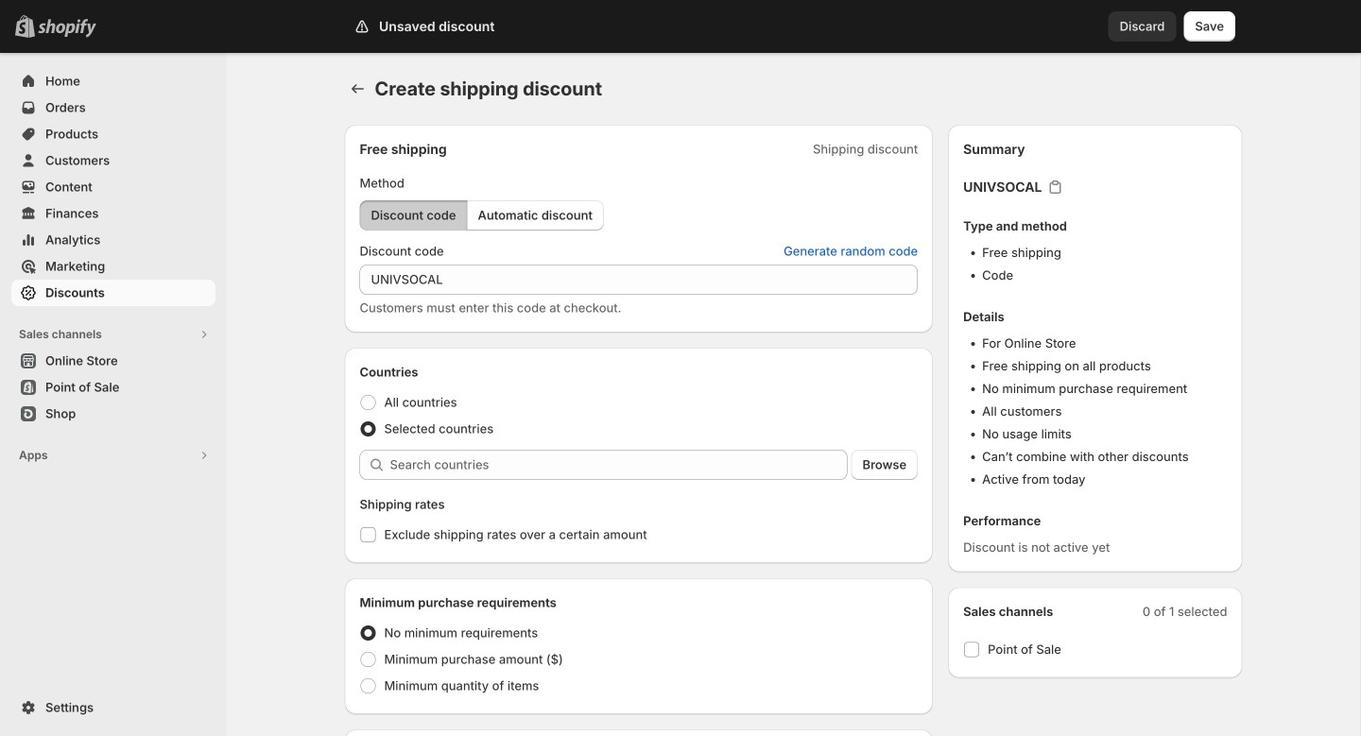 Task type: describe. For each thing, give the bounding box(es) containing it.
shopify image
[[38, 19, 96, 38]]

Search countries text field
[[390, 450, 848, 480]]



Task type: vqa. For each thing, say whether or not it's contained in the screenshot.
e.g. Summer collection, Under $100, Staff picks text field
no



Task type: locate. For each thing, give the bounding box(es) containing it.
None text field
[[360, 265, 918, 295]]



